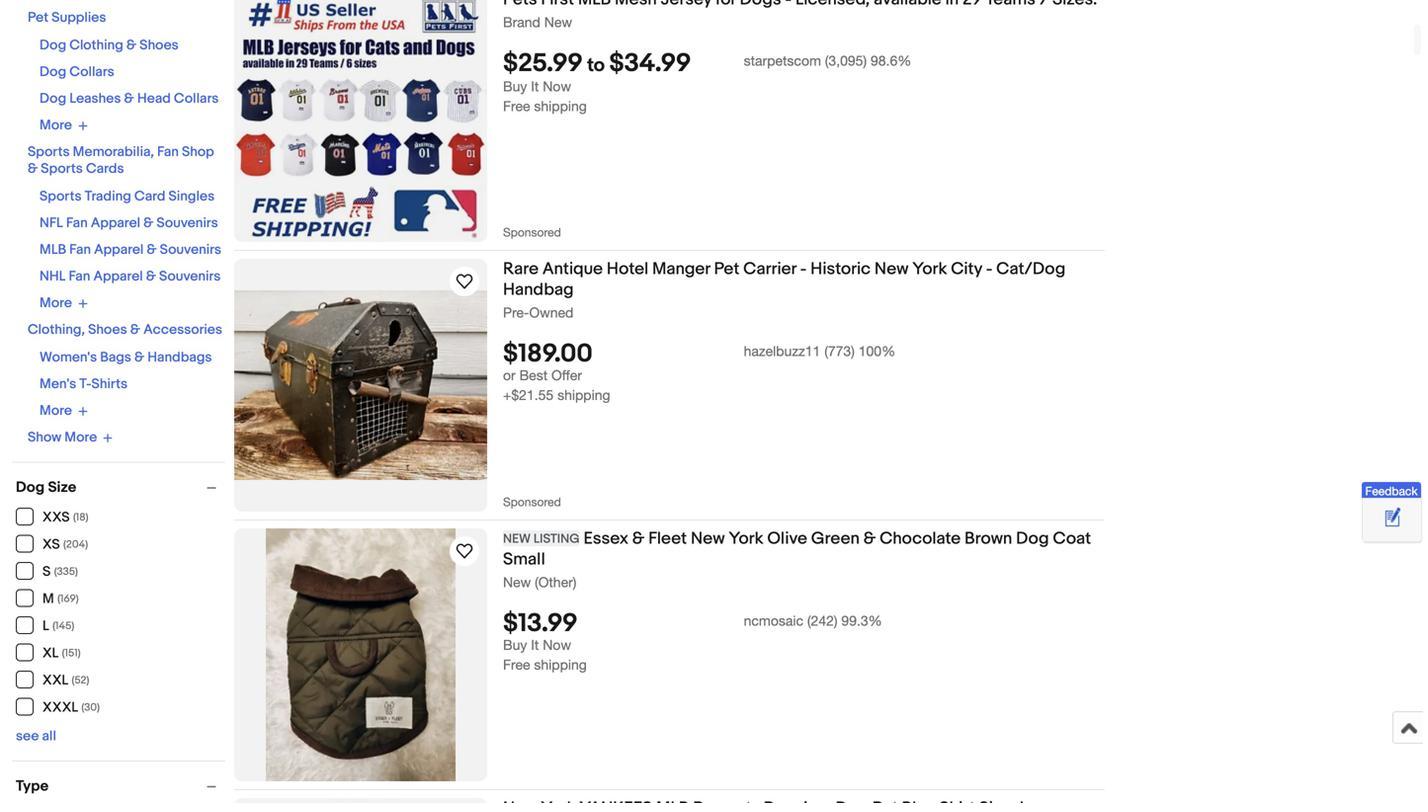 Task type: vqa. For each thing, say whether or not it's contained in the screenshot.


Task type: describe. For each thing, give the bounding box(es) containing it.
essex & fleet new york olive green & chocolate brown dog coat small
[[503, 529, 1091, 570]]

cards
[[86, 161, 124, 177]]

sports for sports memorabilia, fan shop & sports cards
[[28, 144, 70, 161]]

accessories
[[143, 322, 222, 338]]

chocolate
[[880, 529, 961, 549]]

$25.99
[[503, 49, 583, 79]]

rare antique hotel manger pet carrier - historic new york city - cat/dog handbag pre-owned
[[503, 259, 1066, 321]]

buy for ncmosaic (242) 99.3% buy it now free shipping
[[503, 637, 527, 653]]

& inside women's bags & handbags men's t-shirts
[[134, 349, 144, 366]]

women's bags & handbags link
[[40, 349, 212, 366]]

l
[[42, 618, 49, 635]]

(3,095)
[[825, 53, 867, 69]]

men's
[[40, 376, 76, 393]]

shipping for $189.00
[[557, 387, 610, 403]]

m
[[42, 591, 54, 608]]

$34.99
[[609, 49, 691, 79]]

new up the small
[[503, 532, 531, 547]]

t-
[[79, 376, 91, 393]]

dog collars link
[[40, 64, 114, 81]]

new york yankees mlb property premium dog pet blue shirt size: l image
[[267, 799, 454, 803]]

& up women's bags & handbags link
[[130, 322, 140, 338]]

fan right nhl
[[69, 268, 90, 285]]

1 vertical spatial souvenirs
[[160, 242, 221, 258]]

watch essex & fleet new york olive green & chocolate brown dog coat small image
[[453, 540, 476, 563]]

dog size button
[[16, 479, 225, 497]]

show
[[28, 429, 61, 446]]

singles
[[169, 188, 215, 205]]

(204)
[[63, 539, 88, 551]]

memorabilia,
[[73, 144, 154, 161]]

handbag
[[503, 280, 574, 300]]

women's
[[40, 349, 97, 366]]

& right green
[[863, 529, 876, 549]]

1 more button from the top
[[40, 117, 88, 134]]

rare antique hotel manger pet carrier - historic new york city - cat/dog handbag image
[[234, 291, 487, 480]]

pet inside rare antique hotel manger pet carrier - historic new york city - cat/dog handbag pre-owned
[[714, 259, 740, 280]]

s
[[42, 564, 51, 581]]

(242)
[[807, 613, 838, 629]]

rare
[[503, 259, 539, 280]]

show more
[[28, 429, 97, 446]]

$13.99
[[503, 609, 578, 640]]

or
[[503, 367, 516, 384]]

card
[[134, 188, 165, 205]]

0 vertical spatial collars
[[69, 64, 114, 81]]

more up clothing,
[[40, 295, 72, 312]]

xxxl (30)
[[42, 700, 100, 717]]

(52)
[[72, 675, 89, 687]]

xs
[[42, 537, 60, 553]]

2 more button from the top
[[40, 295, 88, 312]]

fleet
[[648, 529, 687, 549]]

clothing
[[69, 37, 123, 54]]

new inside rare antique hotel manger pet carrier - historic new york city - cat/dog handbag pre-owned
[[874, 259, 909, 280]]

sponsored text field for $25.99
[[503, 187, 571, 242]]

pets first mlb mesh jersey for dogs - licensed, available in 29 teams 7 sizes. image
[[234, 0, 487, 242]]

ncmosaic (242) 99.3% buy it now free shipping
[[503, 613, 882, 673]]

sponsored for $25.99
[[503, 225, 561, 239]]

0 horizontal spatial shoes
[[88, 322, 127, 338]]

(151)
[[62, 647, 81, 660]]

clothing, shoes & accessories link
[[28, 322, 222, 338]]

sports trading card singles link
[[40, 188, 215, 205]]

(other)
[[535, 574, 577, 591]]

(169)
[[57, 593, 79, 606]]

shipping inside ncmosaic (242) 99.3% buy it now free shipping
[[534, 657, 587, 673]]

rare antique hotel manger pet carrier - historic new york city - cat/dog handbag link
[[503, 259, 1105, 304]]

new right 'brand'
[[544, 14, 572, 30]]

+$21.55
[[503, 387, 554, 403]]

cat/dog
[[996, 259, 1066, 280]]

size
[[48, 479, 76, 497]]

fan right nfl
[[66, 215, 88, 232]]

now for starpetscom (3,095) 98.6% buy it now free shipping
[[543, 78, 571, 95]]

98.6%
[[871, 53, 911, 69]]

dog clothing & shoes dog collars dog leashes & head collars
[[40, 37, 219, 107]]

feedback
[[1365, 484, 1418, 498]]

pet supplies link
[[28, 9, 106, 26]]

clothing, shoes & accessories
[[28, 322, 222, 338]]

it for ncmosaic (242) 99.3% buy it now free shipping
[[531, 637, 539, 653]]

1 horizontal spatial collars
[[174, 90, 219, 107]]

xxl (52)
[[42, 673, 89, 689]]

$25.99 to $34.99
[[503, 49, 691, 79]]

sponsored text field for $189.00
[[503, 457, 571, 512]]

dog size
[[16, 479, 76, 497]]

& left fleet
[[632, 529, 645, 549]]

hotel
[[607, 259, 648, 280]]

shoes inside dog clothing & shoes dog collars dog leashes & head collars
[[140, 37, 179, 54]]

1 heading from the top
[[503, 0, 1097, 10]]

xxs
[[42, 509, 70, 526]]

starpetscom (3,095) 98.6% buy it now free shipping
[[503, 53, 911, 114]]

handbags
[[148, 349, 212, 366]]

xxl
[[42, 673, 68, 689]]

essex & fleet new york olive green & chocolate brown dog coat small heading
[[503, 529, 1091, 570]]

(335)
[[54, 566, 78, 579]]

xs (204)
[[42, 537, 88, 553]]

1 vertical spatial apparel
[[94, 242, 144, 258]]

(773)
[[824, 343, 855, 359]]

green
[[811, 529, 860, 549]]

& right "clothing"
[[126, 37, 136, 54]]

men's t-shirts link
[[40, 376, 128, 393]]

leashes
[[69, 90, 121, 107]]

(145)
[[53, 620, 74, 633]]

sports memorabilia, fan shop & sports cards
[[28, 144, 214, 177]]

it for starpetscom (3,095) 98.6% buy it now free shipping
[[531, 78, 539, 95]]



Task type: locate. For each thing, give the bounding box(es) containing it.
new right fleet
[[691, 529, 725, 549]]

2 buy from the top
[[503, 637, 527, 653]]

starpetscom
[[744, 53, 821, 69]]

sponsored text field up rare
[[503, 187, 571, 242]]

pre-
[[503, 304, 529, 321]]

1 vertical spatial sponsored
[[503, 495, 561, 509]]

essex & fleet new york olive green & chocolate brown dog coat small image
[[266, 529, 456, 782]]

1 vertical spatial shipping
[[557, 387, 610, 403]]

olive
[[767, 529, 807, 549]]

0 vertical spatial york
[[912, 259, 947, 280]]

1 now from the top
[[543, 78, 571, 95]]

0 vertical spatial sponsored text field
[[503, 187, 571, 242]]

dog
[[40, 37, 66, 54], [40, 64, 66, 81], [40, 90, 66, 107], [16, 479, 45, 497], [1016, 529, 1049, 549]]

0 vertical spatial shoes
[[140, 37, 179, 54]]

2 - from the left
[[986, 259, 993, 280]]

now down "(other)"
[[543, 637, 571, 653]]

it inside ncmosaic (242) 99.3% buy it now free shipping
[[531, 637, 539, 653]]

women's bags & handbags men's t-shirts
[[40, 349, 212, 393]]

(18)
[[73, 511, 88, 524]]

free down $13.99
[[503, 657, 530, 673]]

1 vertical spatial buy
[[503, 637, 527, 653]]

now inside starpetscom (3,095) 98.6% buy it now free shipping
[[543, 78, 571, 95]]

xl
[[42, 645, 59, 662]]

free inside starpetscom (3,095) 98.6% buy it now free shipping
[[503, 98, 530, 114]]

york left city
[[912, 259, 947, 280]]

1 sponsored text field from the top
[[503, 187, 571, 242]]

xxxl
[[42, 700, 78, 717]]

shipping inside hazelbuzz11 (773) 100% or best offer +$21.55 shipping
[[557, 387, 610, 403]]

hazelbuzz11
[[744, 343, 821, 359]]

1 vertical spatial now
[[543, 637, 571, 653]]

see all button
[[16, 728, 56, 745]]

& right bags
[[134, 349, 144, 366]]

99.3%
[[841, 613, 882, 629]]

shoes up head
[[140, 37, 179, 54]]

2 now from the top
[[543, 637, 571, 653]]

more button down leashes
[[40, 117, 88, 134]]

shirts
[[91, 376, 128, 393]]

0 vertical spatial apparel
[[91, 215, 140, 232]]

0 vertical spatial it
[[531, 78, 539, 95]]

1 vertical spatial more button
[[40, 295, 88, 312]]

offer
[[551, 367, 582, 384]]

sponsored up rare
[[503, 225, 561, 239]]

1 buy from the top
[[503, 78, 527, 95]]

0 vertical spatial now
[[543, 78, 571, 95]]

supplies
[[52, 9, 106, 26]]

0 horizontal spatial pet
[[28, 9, 48, 26]]

heading
[[503, 0, 1097, 10], [503, 799, 1028, 803]]

buy
[[503, 78, 527, 95], [503, 637, 527, 653]]

more right show
[[65, 429, 97, 446]]

1 vertical spatial pet
[[714, 259, 740, 280]]

brand
[[503, 14, 540, 30]]

head
[[137, 90, 171, 107]]

york left olive
[[729, 529, 763, 549]]

buy down the new (other)
[[503, 637, 527, 653]]

sports inside sports trading card singles nfl fan apparel & souvenirs mlb fan apparel & souvenirs nhl fan apparel & souvenirs
[[40, 188, 82, 205]]

now for ncmosaic (242) 99.3% buy it now free shipping
[[543, 637, 571, 653]]

&
[[126, 37, 136, 54], [124, 90, 134, 107], [28, 161, 38, 177], [143, 215, 153, 232], [147, 242, 157, 258], [146, 268, 156, 285], [130, 322, 140, 338], [134, 349, 144, 366], [632, 529, 645, 549], [863, 529, 876, 549]]

carrier
[[743, 259, 796, 280]]

all
[[42, 728, 56, 745]]

fan
[[157, 144, 179, 161], [66, 215, 88, 232], [69, 242, 91, 258], [69, 268, 90, 285]]

1 horizontal spatial york
[[912, 259, 947, 280]]

dog leashes & head collars link
[[40, 90, 219, 107]]

1 vertical spatial it
[[531, 637, 539, 653]]

-
[[800, 259, 807, 280], [986, 259, 993, 280]]

now down the brand new
[[543, 78, 571, 95]]

& down mlb fan apparel & souvenirs link
[[146, 268, 156, 285]]

new right historic
[[874, 259, 909, 280]]

see all
[[16, 728, 56, 745]]

it down the new (other)
[[531, 637, 539, 653]]

0 horizontal spatial york
[[729, 529, 763, 549]]

0 vertical spatial shipping
[[534, 98, 587, 114]]

more button up clothing,
[[40, 295, 88, 312]]

1 horizontal spatial pet
[[714, 259, 740, 280]]

apparel down trading at the left top of page
[[91, 215, 140, 232]]

dog clothing & shoes link
[[40, 37, 179, 54]]

free down the $25.99 at the left top of page
[[503, 98, 530, 114]]

free
[[503, 98, 530, 114], [503, 657, 530, 673]]

xxs (18)
[[42, 509, 88, 526]]

1 horizontal spatial shoes
[[140, 37, 179, 54]]

1 vertical spatial york
[[729, 529, 763, 549]]

city
[[951, 259, 982, 280]]

1 it from the top
[[531, 78, 539, 95]]

sponsored up new listing
[[503, 495, 561, 509]]

more down leashes
[[40, 117, 72, 134]]

2 sponsored text field from the top
[[503, 457, 571, 512]]

2 vertical spatial apparel
[[93, 268, 143, 285]]

rare antique hotel manger pet carrier - historic new york city - cat/dog handbag heading
[[503, 259, 1066, 300]]

listing
[[534, 532, 580, 547]]

it
[[531, 78, 539, 95], [531, 637, 539, 653]]

shipping down the $25.99 at the left top of page
[[534, 98, 587, 114]]

2 sponsored from the top
[[503, 495, 561, 509]]

0 vertical spatial more button
[[40, 117, 88, 134]]

type button
[[16, 778, 225, 796]]

essex
[[584, 529, 628, 549]]

pet left supplies
[[28, 9, 48, 26]]

1 horizontal spatial -
[[986, 259, 993, 280]]

(30)
[[81, 702, 100, 715]]

york
[[912, 259, 947, 280], [729, 529, 763, 549]]

1 vertical spatial free
[[503, 657, 530, 673]]

0 vertical spatial free
[[503, 98, 530, 114]]

more button
[[40, 117, 88, 134], [40, 295, 88, 312], [40, 403, 88, 420]]

souvenirs
[[157, 215, 218, 232], [160, 242, 221, 258], [159, 268, 221, 285]]

shipping inside starpetscom (3,095) 98.6% buy it now free shipping
[[534, 98, 587, 114]]

new down the small
[[503, 574, 531, 591]]

- right city
[[986, 259, 993, 280]]

york inside rare antique hotel manger pet carrier - historic new york city - cat/dog handbag pre-owned
[[912, 259, 947, 280]]

2 it from the top
[[531, 637, 539, 653]]

it down the brand new
[[531, 78, 539, 95]]

0 vertical spatial heading
[[503, 0, 1097, 10]]

pet left carrier
[[714, 259, 740, 280]]

free for starpetscom (3,095) 98.6% buy it now free shipping
[[503, 98, 530, 114]]

buy for starpetscom (3,095) 98.6% buy it now free shipping
[[503, 78, 527, 95]]

shipping for $25.99
[[534, 98, 587, 114]]

fan right mlb
[[69, 242, 91, 258]]

2 free from the top
[[503, 657, 530, 673]]

antique
[[542, 259, 603, 280]]

type
[[16, 778, 49, 796]]

sports for sports trading card singles nfl fan apparel & souvenirs mlb fan apparel & souvenirs nhl fan apparel & souvenirs
[[40, 188, 82, 205]]

shoes
[[140, 37, 179, 54], [88, 322, 127, 338]]

0 vertical spatial buy
[[503, 78, 527, 95]]

nhl
[[40, 268, 66, 285]]

shoes up bags
[[88, 322, 127, 338]]

buy down 'brand'
[[503, 78, 527, 95]]

2 vertical spatial souvenirs
[[159, 268, 221, 285]]

collars up leashes
[[69, 64, 114, 81]]

now
[[543, 78, 571, 95], [543, 637, 571, 653]]

pet
[[28, 9, 48, 26], [714, 259, 740, 280]]

l (145)
[[42, 618, 74, 635]]

it inside starpetscom (3,095) 98.6% buy it now free shipping
[[531, 78, 539, 95]]

historic
[[811, 259, 871, 280]]

0 horizontal spatial collars
[[69, 64, 114, 81]]

xl (151)
[[42, 645, 81, 662]]

0 vertical spatial sponsored
[[503, 225, 561, 239]]

collars right head
[[174, 90, 219, 107]]

1 vertical spatial heading
[[503, 799, 1028, 803]]

0 horizontal spatial -
[[800, 259, 807, 280]]

coat
[[1053, 529, 1091, 549]]

100%
[[859, 343, 895, 359]]

mlb fan apparel & souvenirs link
[[40, 242, 221, 258]]

pet supplies
[[28, 9, 106, 26]]

owned
[[529, 304, 574, 321]]

free inside ncmosaic (242) 99.3% buy it now free shipping
[[503, 657, 530, 673]]

apparel down mlb fan apparel & souvenirs link
[[93, 268, 143, 285]]

1 - from the left
[[800, 259, 807, 280]]

more down the men's
[[40, 403, 72, 420]]

& down card
[[143, 215, 153, 232]]

& left the cards
[[28, 161, 38, 177]]

2 vertical spatial more button
[[40, 403, 88, 420]]

shop
[[182, 144, 214, 161]]

& up nhl fan apparel & souvenirs link
[[147, 242, 157, 258]]

small
[[503, 549, 545, 570]]

more button up show more
[[40, 403, 88, 420]]

nfl fan apparel & souvenirs link
[[40, 215, 218, 232]]

0 vertical spatial pet
[[28, 9, 48, 26]]

3 more button from the top
[[40, 403, 88, 420]]

m (169)
[[42, 591, 79, 608]]

s (335)
[[42, 564, 78, 581]]

buy inside starpetscom (3,095) 98.6% buy it now free shipping
[[503, 78, 527, 95]]

& left head
[[124, 90, 134, 107]]

shipping down offer
[[557, 387, 610, 403]]

1 sponsored from the top
[[503, 225, 561, 239]]

brown
[[965, 529, 1012, 549]]

ncmosaic
[[744, 613, 804, 629]]

new inside 'essex & fleet new york olive green & chocolate brown dog coat small'
[[691, 529, 725, 549]]

dog inside 'essex & fleet new york olive green & chocolate brown dog coat small'
[[1016, 529, 1049, 549]]

sponsored
[[503, 225, 561, 239], [503, 495, 561, 509]]

sponsored text field up new listing
[[503, 457, 571, 512]]

1 free from the top
[[503, 98, 530, 114]]

manger
[[652, 259, 710, 280]]

nhl fan apparel & souvenirs link
[[40, 268, 221, 285]]

new (other)
[[503, 574, 577, 591]]

2 vertical spatial shipping
[[534, 657, 587, 673]]

& inside 'sports memorabilia, fan shop & sports cards'
[[28, 161, 38, 177]]

now inside ncmosaic (242) 99.3% buy it now free shipping
[[543, 637, 571, 653]]

york inside 'essex & fleet new york olive green & chocolate brown dog coat small'
[[729, 529, 763, 549]]

brand new
[[503, 14, 572, 30]]

Sponsored text field
[[503, 187, 571, 242], [503, 457, 571, 512]]

2 heading from the top
[[503, 799, 1028, 803]]

0 vertical spatial souvenirs
[[157, 215, 218, 232]]

sponsored for $189.00
[[503, 495, 561, 509]]

- right carrier
[[800, 259, 807, 280]]

free for ncmosaic (242) 99.3% buy it now free shipping
[[503, 657, 530, 673]]

sports memorabilia, fan shop & sports cards link
[[28, 144, 214, 177]]

1 vertical spatial sponsored text field
[[503, 457, 571, 512]]

1 vertical spatial collars
[[174, 90, 219, 107]]

shipping down $13.99
[[534, 657, 587, 673]]

fan left shop
[[157, 144, 179, 161]]

1 vertical spatial shoes
[[88, 322, 127, 338]]

best
[[519, 367, 548, 384]]

sports
[[28, 144, 70, 161], [41, 161, 83, 177], [40, 188, 82, 205]]

apparel down nfl fan apparel & souvenirs link
[[94, 242, 144, 258]]

buy inside ncmosaic (242) 99.3% buy it now free shipping
[[503, 637, 527, 653]]

to
[[587, 54, 605, 77]]

fan inside 'sports memorabilia, fan shop & sports cards'
[[157, 144, 179, 161]]

show more button
[[28, 429, 113, 446]]

watch rare antique hotel manger pet carrier - historic new york city - cat/dog handbag image
[[453, 270, 476, 294]]



